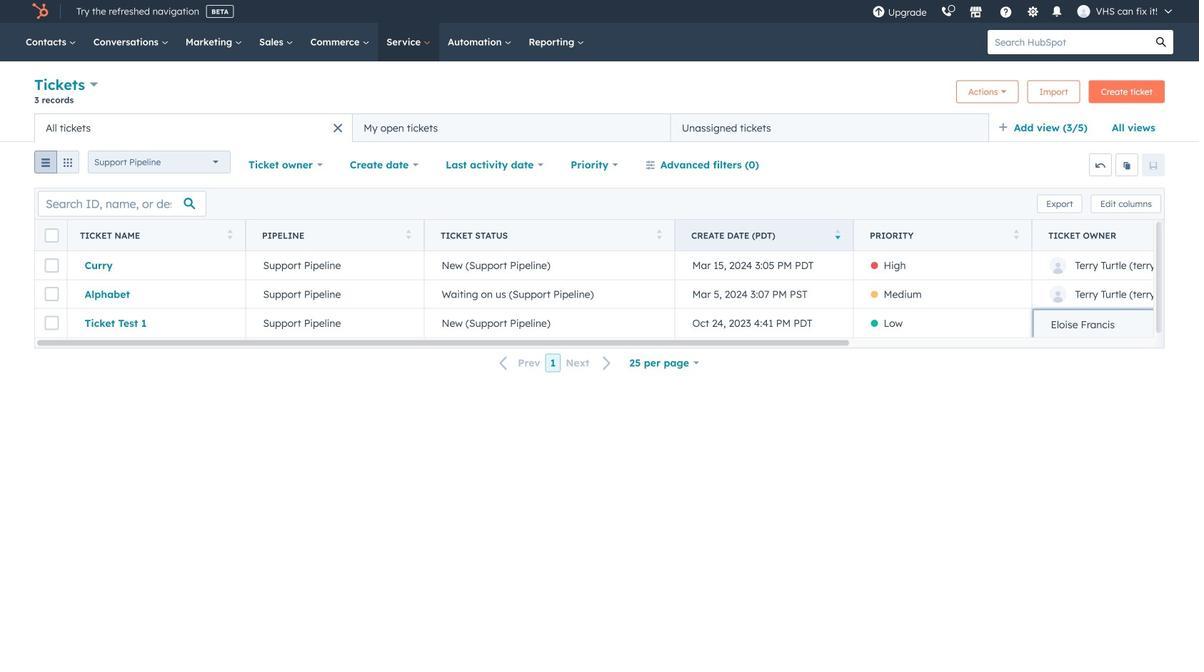 Task type: vqa. For each thing, say whether or not it's contained in the screenshot.
fourth Press to sort. image from the right
yes



Task type: describe. For each thing, give the bounding box(es) containing it.
Search HubSpot search field
[[988, 30, 1149, 54]]

pagination navigation
[[491, 354, 620, 373]]

terry turtle image
[[1078, 5, 1090, 18]]

3 press to sort. element from the left
[[657, 230, 662, 242]]

2 press to sort. element from the left
[[406, 230, 411, 242]]

descending sort. press to sort ascending. element
[[835, 230, 841, 242]]

press to sort. image for second press to sort. element from the left
[[406, 230, 411, 240]]

marketplaces image
[[970, 6, 983, 19]]



Task type: locate. For each thing, give the bounding box(es) containing it.
Search ID, name, or description search field
[[38, 191, 206, 217]]

1 press to sort. element from the left
[[227, 230, 233, 242]]

descending sort. press to sort ascending. image
[[835, 230, 841, 240]]

group
[[34, 151, 79, 179]]

2 press to sort. image from the left
[[406, 230, 411, 240]]

3 press to sort. image from the left
[[657, 230, 662, 240]]

banner
[[34, 74, 1165, 114]]

1 horizontal spatial press to sort. image
[[406, 230, 411, 240]]

press to sort. element
[[227, 230, 233, 242], [406, 230, 411, 242], [657, 230, 662, 242], [1014, 230, 1019, 242]]

press to sort. image
[[1014, 230, 1019, 240]]

0 horizontal spatial press to sort. image
[[227, 230, 233, 240]]

press to sort. image
[[227, 230, 233, 240], [406, 230, 411, 240], [657, 230, 662, 240]]

menu
[[865, 0, 1182, 23]]

press to sort. image for 3rd press to sort. element
[[657, 230, 662, 240]]

4 press to sort. element from the left
[[1014, 230, 1019, 242]]

1 press to sort. image from the left
[[227, 230, 233, 240]]

press to sort. image for fourth press to sort. element from right
[[227, 230, 233, 240]]

2 horizontal spatial press to sort. image
[[657, 230, 662, 240]]



